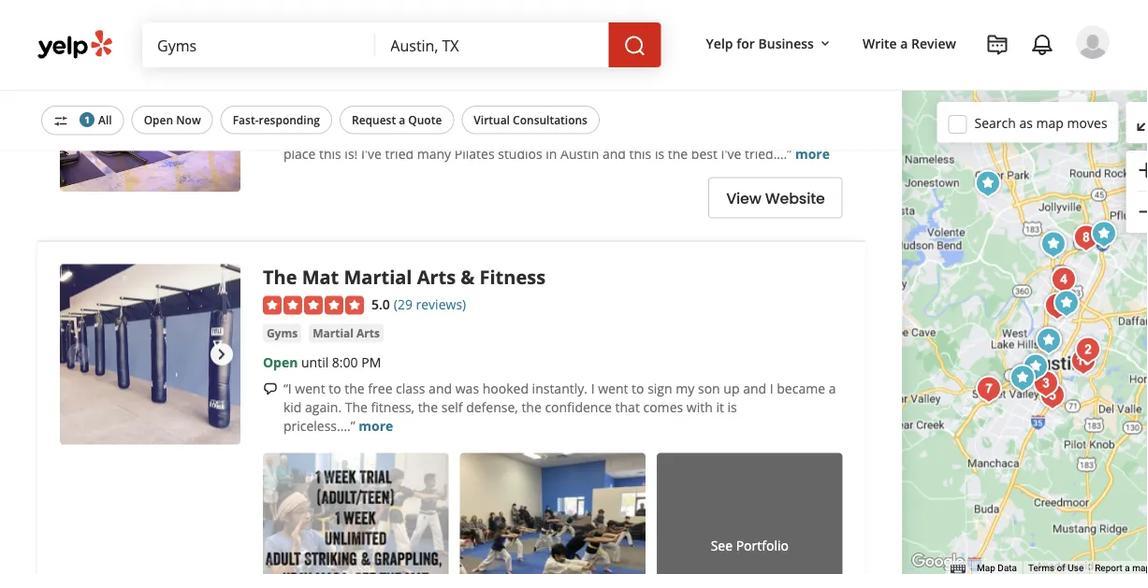 Task type: vqa. For each thing, say whether or not it's contained in the screenshot.
location on the right top
no



Task type: describe. For each thing, give the bounding box(es) containing it.
tried
[[385, 145, 414, 163]]

but
[[495, 126, 516, 144]]

map region
[[822, 0, 1148, 575]]

onnit gym - austin, tx image
[[1035, 378, 1072, 415]]

google image
[[908, 550, 969, 575]]

1 went from the left
[[295, 380, 325, 398]]

confidence
[[545, 399, 612, 416]]

as
[[1020, 114, 1033, 132]]

is inside "i'm not the type to review on yelp but i feel compelled to tell everyone what an awesome place this is! i've tried many pilates studios in austin and this is the best i've tried.…"
[[655, 145, 665, 163]]

the down hooked
[[522, 399, 542, 416]]

for
[[737, 34, 755, 52]]

big tex gym image
[[1068, 220, 1106, 257]]

i inside "i'm not the type to review on yelp but i feel compelled to tell everyone what an awesome place this is! i've tried many pilates studios in austin and this is the best i've tried.…"
[[519, 126, 523, 144]]

review
[[404, 126, 444, 144]]

everyone
[[657, 126, 714, 144]]

8:00
[[332, 354, 358, 371]]

a for report
[[1126, 563, 1131, 574]]

became
[[777, 380, 826, 398]]

1
[[84, 113, 90, 126]]

it
[[717, 399, 724, 416]]

Find text field
[[157, 35, 361, 55]]

the inside "i went to the free class and was hooked instantly. i went to sign my son up and i became a kid again. the fitness, the self defense, the confidence that comes with it is priceless.…"
[[345, 399, 368, 416]]

0 vertical spatial martial
[[344, 265, 412, 290]]

the up is!
[[334, 126, 354, 144]]

0 vertical spatial the
[[263, 265, 297, 290]]

sign
[[648, 380, 673, 398]]

(29 reviews)
[[394, 295, 466, 313]]

5.0 link
[[372, 294, 390, 314]]

moves
[[1068, 114, 1108, 132]]

until for atx
[[301, 100, 329, 118]]

more link for martial
[[359, 417, 393, 435]]

my
[[676, 380, 695, 398]]

0 vertical spatial gyms link
[[316, 71, 354, 89]]

pilates link
[[263, 71, 308, 89]]

the down everyone
[[668, 145, 688, 163]]

"i'm not the type to review on yelp but i feel compelled to tell everyone what an awesome place this is! i've tried many pilates studios in austin and this is the best i've tried.…"
[[284, 126, 828, 163]]

fast-responding
[[233, 112, 320, 128]]

data
[[998, 563, 1018, 574]]

search
[[975, 114, 1016, 132]]

terms of use
[[1029, 563, 1084, 574]]

search image
[[624, 35, 646, 57]]

and inside "i'm not the type to review on yelp but i feel compelled to tell everyone what an awesome place this is! i've tried many pilates studios in austin and this is the best i've tried.…"
[[603, 145, 626, 163]]

"i went to the free class and was hooked instantly. i went to sign my son up and i became a kid again. the fitness, the self defense, the confidence that comes with it is priceless.…"
[[284, 380, 836, 435]]

"i'm
[[284, 126, 307, 144]]

(29 reviews) link
[[394, 294, 466, 314]]

open for tls
[[263, 100, 298, 118]]

1 this from the left
[[319, 145, 341, 163]]

easley boxing and fitness image
[[1018, 349, 1055, 386]]

slideshow element for tls
[[60, 11, 240, 192]]

up
[[724, 380, 740, 398]]

slideshow element for the
[[60, 265, 240, 445]]

studios
[[498, 145, 543, 163]]

the left self
[[418, 399, 438, 416]]

lift atx image
[[1070, 332, 1108, 369]]

filters group
[[37, 106, 604, 135]]

use
[[1068, 563, 1084, 574]]

user actions element
[[691, 23, 1136, 139]]

yelp
[[467, 126, 492, 144]]

type
[[358, 126, 384, 144]]

austin
[[561, 145, 599, 163]]

pm for global
[[362, 100, 381, 118]]

write a review link
[[856, 26, 964, 60]]

mat
[[302, 265, 339, 290]]

report
[[1095, 563, 1123, 574]]

martial inside button
[[313, 326, 354, 341]]

awesome
[[770, 126, 828, 144]]

16 filter v2 image
[[53, 114, 68, 129]]

review
[[912, 34, 957, 52]]

open now
[[144, 112, 201, 128]]

martial arts link
[[309, 324, 384, 343]]

quote
[[408, 112, 442, 128]]

view website link
[[709, 177, 843, 219]]

austin simply fit image
[[1039, 288, 1077, 325]]

fitness
[[480, 265, 546, 290]]

self
[[442, 399, 463, 416]]

request a quote button
[[340, 106, 454, 134]]

none field find
[[157, 35, 361, 55]]

a for request
[[399, 112, 406, 128]]

write
[[863, 34, 897, 52]]

more for martial
[[359, 417, 393, 435]]

pilates inside button
[[267, 72, 305, 88]]

terms
[[1029, 563, 1055, 574]]

open for the
[[263, 354, 298, 371]]

son
[[698, 380, 721, 398]]

16 chevron down v2 image
[[818, 36, 833, 51]]

priceless.…"
[[284, 417, 355, 435]]

many
[[417, 145, 451, 163]]

virtual
[[474, 112, 510, 128]]

to up tried
[[388, 126, 400, 144]]

business
[[759, 34, 814, 52]]

5.0
[[372, 295, 390, 313]]

0 vertical spatial gyms
[[319, 72, 351, 88]]

more link for global
[[796, 145, 830, 163]]

tls atx global
[[263, 11, 400, 37]]

report a map link
[[1095, 563, 1148, 574]]

zoom in image
[[1136, 159, 1148, 182]]

best
[[692, 145, 718, 163]]

(26 reviews) link
[[394, 40, 466, 60]]

map
[[977, 563, 996, 574]]

pilates inside "i'm not the type to review on yelp but i feel compelled to tell everyone what an awesome place this is! i've tried many pilates studios in austin and this is the best i've tried.…"
[[455, 145, 495, 163]]

request
[[352, 112, 396, 128]]

fast-responding button
[[221, 106, 332, 134]]

Near text field
[[391, 35, 594, 55]]

search as map moves
[[975, 114, 1108, 132]]

tried.…"
[[745, 145, 792, 163]]

to up that
[[632, 380, 645, 398]]

pm for martial
[[362, 354, 381, 371]]

1 vertical spatial gyms
[[267, 326, 298, 341]]

none field 'near'
[[391, 35, 594, 55]]

see
[[711, 537, 733, 555]]

hit athletic image
[[1046, 262, 1083, 299]]

open until 7:30 pm
[[263, 100, 381, 118]]

until for mat
[[301, 354, 329, 371]]

instantly.
[[532, 380, 588, 398]]

0 horizontal spatial and
[[429, 380, 452, 398]]

grassiron image
[[1049, 285, 1086, 322]]

now
[[176, 112, 201, 128]]

map for a
[[1133, 563, 1148, 574]]

on
[[447, 126, 463, 144]]



Task type: locate. For each thing, give the bounding box(es) containing it.
tls atx global image
[[60, 11, 240, 192], [1035, 226, 1073, 264]]

life time image
[[971, 371, 1008, 409]]

0 vertical spatial reviews)
[[416, 42, 466, 60]]

0 horizontal spatial the mat martial arts & fitness image
[[60, 265, 240, 445]]

in
[[546, 145, 557, 163]]

0 vertical spatial slideshow element
[[60, 11, 240, 192]]

until up not
[[301, 100, 329, 118]]

place
[[284, 145, 316, 163]]

1 vertical spatial martial
[[313, 326, 354, 341]]

expand map image
[[1136, 110, 1148, 133]]

0 horizontal spatial gyms
[[267, 326, 298, 341]]

next image for the
[[211, 344, 233, 366]]

0 horizontal spatial tls atx global image
[[60, 11, 240, 192]]

1 vertical spatial is
[[728, 399, 737, 416]]

2 this from the left
[[630, 145, 652, 163]]

0 horizontal spatial arts
[[357, 326, 380, 341]]

1 until from the top
[[301, 100, 329, 118]]

went up that
[[598, 380, 629, 398]]

all
[[98, 112, 112, 128]]

notifications image
[[1032, 34, 1054, 56]]

keyboard shortcuts image
[[951, 565, 966, 574]]

pilates down the yelp
[[455, 145, 495, 163]]

yelp for business button
[[699, 26, 841, 60]]

1 vertical spatial slideshow element
[[60, 265, 240, 445]]

class
[[396, 380, 425, 398]]

reviews) inside (26 reviews) link
[[416, 42, 466, 60]]

1 horizontal spatial more link
[[796, 145, 830, 163]]

open up "i
[[263, 354, 298, 371]]

projects image
[[987, 34, 1009, 56]]

0 horizontal spatial pilates
[[267, 72, 305, 88]]

fev - iron vault gym image
[[1005, 360, 1042, 397], [1005, 360, 1042, 397]]

0 vertical spatial the mat martial arts & fitness image
[[970, 165, 1007, 203]]

map data button
[[977, 562, 1018, 575]]

an
[[751, 126, 766, 144]]

0 vertical spatial more link
[[796, 145, 830, 163]]

None search field
[[142, 22, 665, 67]]

(26 reviews)
[[394, 42, 466, 60]]

a right write
[[901, 34, 908, 52]]

and up self
[[429, 380, 452, 398]]

request a quote
[[352, 112, 442, 128]]

until
[[301, 100, 329, 118], [301, 354, 329, 371]]

map data
[[977, 563, 1018, 574]]

1 vertical spatial more link
[[359, 417, 393, 435]]

1 vertical spatial gyms button
[[263, 324, 302, 343]]

martial up 5.0 link at the left bottom of page
[[344, 265, 412, 290]]

the mat martial arts & fitness
[[263, 265, 546, 290]]

pilates
[[267, 72, 305, 88], [455, 145, 495, 163]]

i've down type
[[361, 145, 382, 163]]

5 star rating image
[[263, 296, 364, 315]]

1 vertical spatial next image
[[211, 344, 233, 366]]

gyms button up 7:30
[[316, 71, 354, 89]]

1 horizontal spatial the
[[345, 399, 368, 416]]

1 vertical spatial the
[[345, 399, 368, 416]]

previous image
[[67, 344, 90, 366]]

gyms link down 5 star rating 'image'
[[263, 324, 302, 343]]

the left free
[[345, 380, 365, 398]]

is
[[655, 145, 665, 163], [728, 399, 737, 416]]

1 horizontal spatial i
[[591, 380, 595, 398]]

1 horizontal spatial map
[[1133, 563, 1148, 574]]

gyms
[[319, 72, 351, 88], [267, 326, 298, 341]]

yelp for business
[[706, 34, 814, 52]]

group
[[1127, 151, 1148, 233]]

0 horizontal spatial more
[[359, 417, 393, 435]]

none field up pilates link
[[157, 35, 361, 55]]

2 until from the top
[[301, 354, 329, 371]]

1 vertical spatial pilates
[[455, 145, 495, 163]]

2 went from the left
[[598, 380, 629, 398]]

0 vertical spatial arts
[[417, 265, 456, 290]]

4.5
[[372, 42, 390, 60]]

1 horizontal spatial this
[[630, 145, 652, 163]]

0 horizontal spatial this
[[319, 145, 341, 163]]

i've down what in the top right of the page
[[721, 145, 742, 163]]

1 horizontal spatial gyms button
[[316, 71, 354, 89]]

(29
[[394, 295, 413, 313]]

portfolio
[[736, 537, 789, 555]]

0 horizontal spatial gyms button
[[263, 324, 302, 343]]

reviews) for global
[[416, 42, 466, 60]]

global
[[341, 11, 400, 37]]

is down everyone
[[655, 145, 665, 163]]

4.5 link
[[372, 40, 390, 60]]

pm
[[362, 100, 381, 118], [362, 354, 381, 371]]

website
[[765, 188, 825, 209]]

1 horizontal spatial went
[[598, 380, 629, 398]]

ruby a. image
[[1077, 25, 1110, 59]]

1 all
[[84, 112, 112, 128]]

the mat martial arts & fitness image inside map "region"
[[970, 165, 1007, 203]]

1 horizontal spatial none field
[[391, 35, 594, 55]]

1 next image from the top
[[211, 90, 233, 113]]

castle hill fitness image
[[1031, 322, 1068, 360], [1031, 322, 1068, 360]]

1 slideshow element from the top
[[60, 11, 240, 192]]

free
[[368, 380, 393, 398]]

0 vertical spatial tls atx global image
[[60, 11, 240, 192]]

the mat martial arts & fitness image
[[970, 165, 1007, 203], [60, 265, 240, 445]]

atx
[[300, 11, 336, 37]]

kid
[[284, 399, 302, 416]]

0 vertical spatial next image
[[211, 90, 233, 113]]

more
[[796, 145, 830, 163], [359, 417, 393, 435]]

until left 8:00
[[301, 354, 329, 371]]

what
[[717, 126, 748, 144]]

2 next image from the top
[[211, 344, 233, 366]]

reviews) right (26
[[416, 42, 466, 60]]

martial arts
[[313, 326, 380, 341]]

more link down the fitness,
[[359, 417, 393, 435]]

1 vertical spatial map
[[1133, 563, 1148, 574]]

None field
[[157, 35, 361, 55], [391, 35, 594, 55]]

1 vertical spatial gyms link
[[263, 324, 302, 343]]

map
[[1037, 114, 1064, 132], [1133, 563, 1148, 574]]

gyms button
[[316, 71, 354, 89], [263, 324, 302, 343]]

1 horizontal spatial gyms
[[319, 72, 351, 88]]

1 horizontal spatial the mat martial arts & fitness image
[[970, 165, 1007, 203]]

gyms link
[[316, 71, 354, 89], [263, 324, 302, 343]]

that
[[616, 399, 640, 416]]

pilates up 'responding'
[[267, 72, 305, 88]]

1 horizontal spatial more
[[796, 145, 830, 163]]

1 vertical spatial until
[[301, 354, 329, 371]]

hooked
[[483, 380, 529, 398]]

0 vertical spatial is
[[655, 145, 665, 163]]

0 horizontal spatial the
[[263, 265, 297, 290]]

1 horizontal spatial pilates
[[455, 145, 495, 163]]

a inside button
[[399, 112, 406, 128]]

2 reviews) from the top
[[416, 295, 466, 313]]

2 horizontal spatial i
[[770, 380, 774, 398]]

16 speech v2 image
[[263, 382, 278, 397]]

more link down awesome
[[796, 145, 830, 163]]

to up again. at the bottom
[[329, 380, 341, 398]]

tell
[[635, 126, 654, 144]]

0 horizontal spatial i've
[[361, 145, 382, 163]]

this
[[319, 145, 341, 163], [630, 145, 652, 163]]

is!
[[345, 145, 358, 163]]

0 horizontal spatial map
[[1037, 114, 1064, 132]]

&
[[461, 265, 475, 290]]

1 horizontal spatial arts
[[417, 265, 456, 290]]

not
[[310, 126, 331, 144]]

1 vertical spatial tls atx global image
[[1035, 226, 1073, 264]]

1 horizontal spatial and
[[603, 145, 626, 163]]

was
[[456, 380, 479, 398]]

previous image
[[67, 90, 90, 113]]

0 vertical spatial pm
[[362, 100, 381, 118]]

reviews) inside (29 reviews) link
[[416, 295, 466, 313]]

1 horizontal spatial tls atx global image
[[1035, 226, 1073, 264]]

more down the fitness,
[[359, 417, 393, 435]]

to
[[388, 126, 400, 144], [619, 126, 632, 144], [329, 380, 341, 398], [632, 380, 645, 398]]

map right as at the top right of the page
[[1037, 114, 1064, 132]]

0 vertical spatial pilates
[[267, 72, 305, 88]]

1 horizontal spatial i've
[[721, 145, 742, 163]]

1 vertical spatial pm
[[362, 354, 381, 371]]

2 pm from the top
[[362, 354, 381, 371]]

went
[[295, 380, 325, 398], [598, 380, 629, 398]]

0 horizontal spatial i
[[519, 126, 523, 144]]

map for as
[[1037, 114, 1064, 132]]

this left is!
[[319, 145, 341, 163]]

0 horizontal spatial gyms link
[[263, 324, 302, 343]]

1 vertical spatial the mat martial arts & fitness image
[[60, 265, 240, 445]]

reviews) down "&"
[[416, 295, 466, 313]]

a right 'report'
[[1126, 563, 1131, 574]]

0 horizontal spatial more link
[[359, 417, 393, 435]]

reviews)
[[416, 42, 466, 60], [416, 295, 466, 313]]

next image for tls
[[211, 90, 233, 113]]

1 vertical spatial more
[[359, 417, 393, 435]]

2 slideshow element from the top
[[60, 265, 240, 445]]

1 horizontal spatial is
[[728, 399, 737, 416]]

is right "it"
[[728, 399, 737, 416]]

defense,
[[466, 399, 518, 416]]

pm right 8:00
[[362, 354, 381, 371]]

map right 'report'
[[1133, 563, 1148, 574]]

atomic athlete image
[[1028, 366, 1065, 403]]

i've
[[361, 145, 382, 163], [721, 145, 742, 163]]

virtual consultations
[[474, 112, 588, 128]]

open until 8:00 pm
[[263, 354, 381, 371]]

arts inside button
[[357, 326, 380, 341]]

fitness connection image
[[1086, 216, 1123, 253]]

is inside "i went to the free class and was hooked instantly. i went to sign my son up and i became a kid again. the fitness, the self defense, the confidence that comes with it is priceless.…"
[[728, 399, 737, 416]]

yelp
[[706, 34, 734, 52]]

1 horizontal spatial gyms link
[[316, 71, 354, 89]]

gyms button down 5 star rating 'image'
[[263, 324, 302, 343]]

open up 16 speech v2 icon
[[263, 100, 298, 118]]

the right again. at the bottom
[[345, 399, 368, 416]]

1 vertical spatial arts
[[357, 326, 380, 341]]

2 i've from the left
[[721, 145, 742, 163]]

0 horizontal spatial went
[[295, 380, 325, 398]]

the left mat
[[263, 265, 297, 290]]

comes
[[644, 399, 684, 416]]

zoom out image
[[1136, 201, 1148, 223]]

16 speech v2 image
[[263, 129, 278, 144]]

next image
[[211, 90, 233, 113], [211, 344, 233, 366]]

none field up virtual in the left top of the page
[[391, 35, 594, 55]]

and right up
[[743, 380, 767, 398]]

and right austin on the top
[[603, 145, 626, 163]]

1 reviews) from the top
[[416, 42, 466, 60]]

of
[[1057, 563, 1066, 574]]

1 i've from the left
[[361, 145, 382, 163]]

consultations
[[513, 112, 588, 128]]

more for global
[[796, 145, 830, 163]]

a for write
[[901, 34, 908, 52]]

0 horizontal spatial none field
[[157, 35, 361, 55]]

to left tell
[[619, 126, 632, 144]]

arts down 5.0
[[357, 326, 380, 341]]

1 vertical spatial reviews)
[[416, 295, 466, 313]]

7:30
[[332, 100, 358, 118]]

martial up open until 8:00 pm on the left of page
[[313, 326, 354, 341]]

i left became
[[770, 380, 774, 398]]

1 none field from the left
[[157, 35, 361, 55]]

a right became
[[829, 380, 836, 398]]

0 vertical spatial gyms button
[[316, 71, 354, 89]]

arts up (29 reviews) link
[[417, 265, 456, 290]]

the
[[334, 126, 354, 144], [668, 145, 688, 163], [345, 380, 365, 398], [418, 399, 438, 416], [522, 399, 542, 416]]

open inside button
[[144, 112, 173, 128]]

open left now
[[144, 112, 173, 128]]

gyms up 7:30
[[319, 72, 351, 88]]

i
[[519, 126, 523, 144], [591, 380, 595, 398], [770, 380, 774, 398]]

gyms down 5 star rating 'image'
[[267, 326, 298, 341]]

gyms link up 7:30
[[316, 71, 354, 89]]

a left quote
[[399, 112, 406, 128]]

reviews) for martial
[[416, 295, 466, 313]]

a inside "i went to the free class and was hooked instantly. i went to sign my son up and i became a kid again. the fitness, the self defense, the confidence that comes with it is priceless.…"
[[829, 380, 836, 398]]

i right but
[[519, 126, 523, 144]]

see portfolio
[[711, 537, 789, 555]]

feel
[[526, 126, 549, 144]]

report a map
[[1095, 563, 1148, 574]]

(26
[[394, 42, 413, 60]]

tls
[[263, 11, 295, 37]]

this down tell
[[630, 145, 652, 163]]

with
[[687, 399, 713, 416]]

0 vertical spatial map
[[1037, 114, 1064, 132]]

more down awesome
[[796, 145, 830, 163]]

0 horizontal spatial is
[[655, 145, 665, 163]]

see portfolio link
[[657, 453, 843, 575]]

open now button
[[132, 106, 213, 134]]

1 pm from the top
[[362, 100, 381, 118]]

pilates button
[[263, 71, 308, 89]]

2 none field from the left
[[391, 35, 594, 55]]

slideshow element
[[60, 11, 240, 192], [60, 265, 240, 445]]

responding
[[259, 112, 320, 128]]

pm up type
[[362, 100, 381, 118]]

2 horizontal spatial and
[[743, 380, 767, 398]]

0 vertical spatial more
[[796, 145, 830, 163]]

0 vertical spatial until
[[301, 100, 329, 118]]

tls atx global link
[[263, 11, 400, 37]]

compelled
[[552, 126, 616, 144]]

east austin athletic club image
[[1065, 343, 1103, 381]]

i up confidence
[[591, 380, 595, 398]]

went right "i
[[295, 380, 325, 398]]



